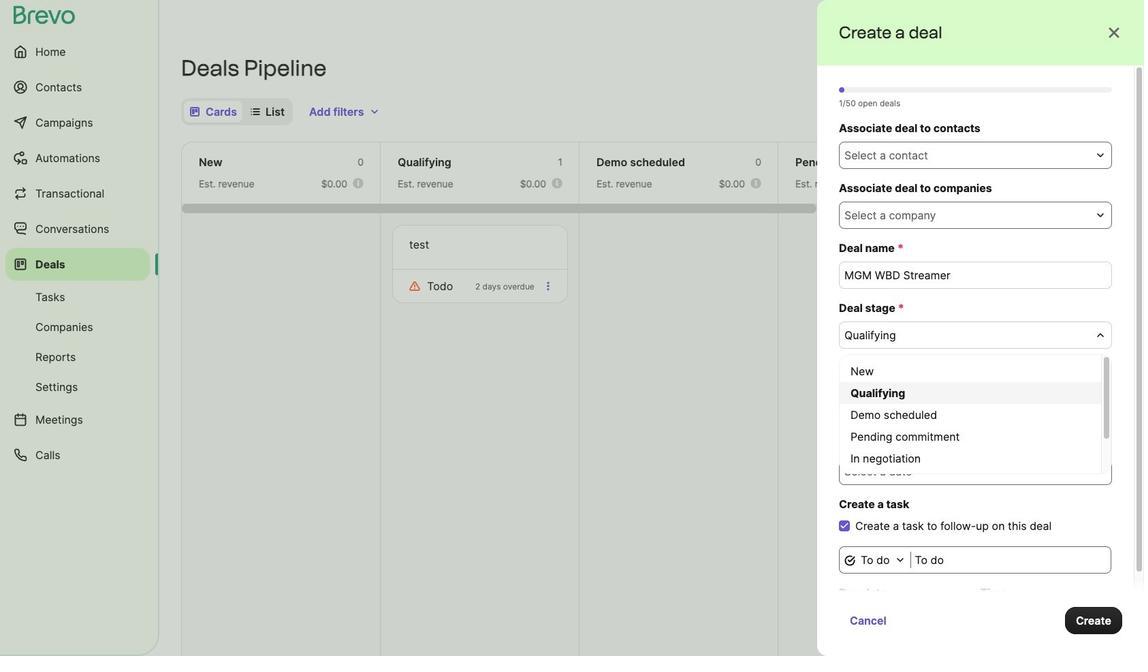 Task type: vqa. For each thing, say whether or not it's contained in the screenshot.
0%
no



Task type: locate. For each thing, give the bounding box(es) containing it.
list box
[[840, 354, 1113, 491]]

progress bar
[[868, 60, 929, 63]]

None text field
[[840, 382, 1113, 409]]

Name search field
[[1000, 98, 1123, 125]]

None text field
[[840, 262, 1113, 289], [911, 546, 1112, 574], [840, 262, 1113, 289], [911, 546, 1112, 574]]



Task type: describe. For each thing, give the bounding box(es) containing it.
none text field inside create a deal "dialog"
[[840, 382, 1113, 409]]

create a deal dialog
[[818, 0, 1145, 656]]



